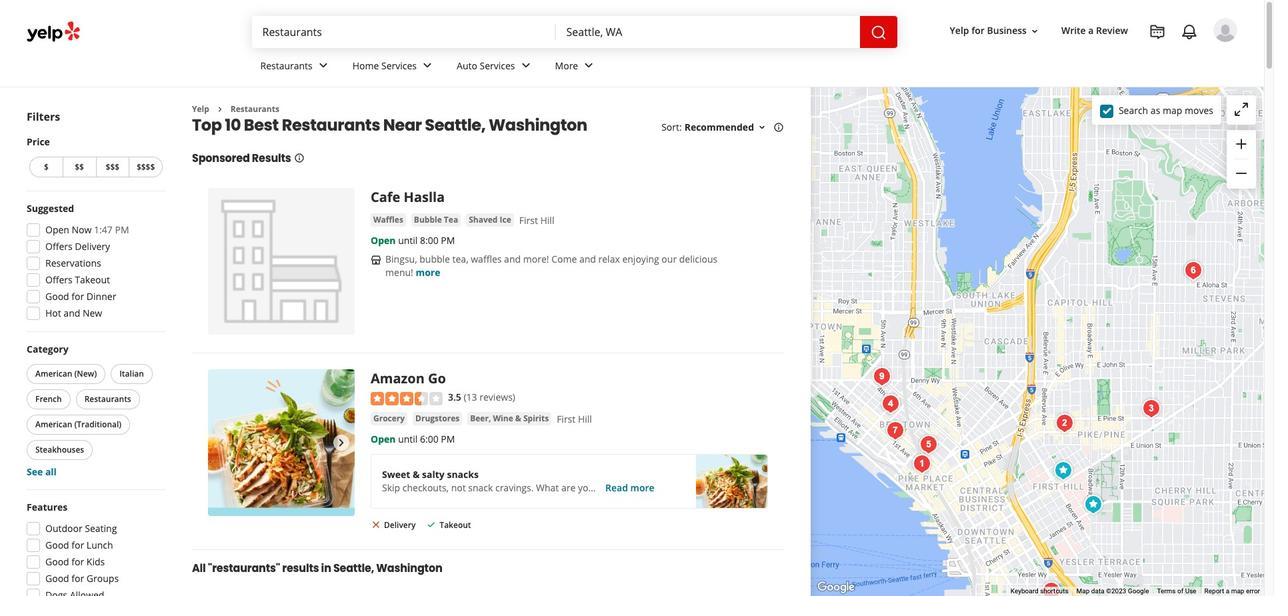 Task type: locate. For each thing, give the bounding box(es) containing it.
offers for offers delivery
[[45, 240, 72, 253]]

$$$
[[106, 161, 119, 173]]

1 none field from the left
[[262, 25, 545, 39]]

american (new)
[[35, 368, 97, 379]]

offers up reservations
[[45, 240, 72, 253]]

2 horizontal spatial and
[[580, 253, 596, 266]]

good
[[45, 290, 69, 303], [45, 539, 69, 552], [45, 556, 69, 568], [45, 572, 69, 585]]

more
[[416, 266, 440, 279], [631, 481, 655, 494]]

hill up more!
[[541, 214, 555, 227]]

services right home
[[381, 59, 417, 72]]

©2023
[[1106, 588, 1127, 595]]

24 chevron down v2 image for more
[[581, 58, 597, 74]]

a right report
[[1226, 588, 1230, 595]]

24 chevron down v2 image left auto on the left of the page
[[420, 58, 436, 74]]

2 offers from the top
[[45, 273, 72, 286]]

2 none field from the left
[[567, 25, 849, 39]]

amazon go image
[[208, 370, 355, 516]]

american down french button
[[35, 419, 72, 430]]

beer, wine & spirits link
[[468, 412, 552, 425]]

1 vertical spatial first
[[557, 413, 576, 425]]

slideshow element
[[208, 370, 355, 516]]

0 horizontal spatial services
[[381, 59, 417, 72]]

first hill for shaved ice
[[519, 214, 555, 227]]

0 vertical spatial &
[[515, 413, 521, 424]]

10
[[225, 114, 241, 136]]

reviews)
[[480, 391, 515, 404]]

delivery
[[75, 240, 110, 253], [384, 519, 416, 531]]

16 checkmark v2 image
[[426, 519, 437, 530]]

offers down reservations
[[45, 273, 72, 286]]

none field near
[[567, 25, 849, 39]]

for for groups
[[72, 572, 84, 585]]

yelp link
[[192, 103, 209, 115]]

terms of use link
[[1157, 588, 1197, 595]]

0 vertical spatial until
[[398, 234, 418, 247]]

first hill right spirits
[[557, 413, 592, 425]]

for down the offers takeout
[[72, 290, 84, 303]]

1 24 chevron down v2 image from the left
[[420, 58, 436, 74]]

top 10 best restaurants near seattle, washington
[[192, 114, 587, 136]]

hill
[[541, 214, 555, 227], [578, 413, 592, 425]]

shaved ice
[[469, 214, 511, 226]]

first for shaved ice
[[519, 214, 538, 227]]

best
[[244, 114, 279, 136]]

pm right 6:00
[[441, 433, 455, 445]]

2 services from the left
[[480, 59, 515, 72]]

2 24 chevron down v2 image from the left
[[518, 58, 534, 74]]

what
[[536, 481, 559, 494]]

0 horizontal spatial map
[[1163, 104, 1183, 116]]

2 good from the top
[[45, 539, 69, 552]]

1 vertical spatial until
[[398, 433, 418, 445]]

american for american (traditional)
[[35, 419, 72, 430]]

takeout right 16 checkmark v2 "icon"
[[440, 519, 471, 531]]

0 horizontal spatial 24 chevron down v2 image
[[420, 58, 436, 74]]

home services
[[353, 59, 417, 72]]

yelp
[[950, 24, 969, 37], [192, 103, 209, 115]]

restaurants up best
[[260, 59, 313, 72]]

category
[[27, 343, 68, 355]]

american down category at the left bottom of the page
[[35, 368, 72, 379]]

filters
[[27, 109, 60, 124]]

recommended button
[[685, 121, 768, 134]]

group
[[1227, 130, 1256, 189], [23, 202, 165, 324], [24, 343, 165, 479], [23, 501, 165, 596]]

good for lunch
[[45, 539, 113, 552]]

see all
[[27, 466, 57, 478]]

16 bizhouse v2 image
[[371, 255, 381, 266]]

for?
[[630, 481, 647, 494]]

& inside 'button'
[[515, 413, 521, 424]]

good up hot
[[45, 290, 69, 303]]

pm for amazon go
[[441, 433, 455, 445]]

services inside home services link
[[381, 59, 417, 72]]

hill for beer, wine & spirits
[[578, 413, 592, 425]]

more link
[[416, 266, 440, 279]]

until left 6:00
[[398, 433, 418, 445]]

report
[[1205, 588, 1225, 595]]

16 chevron down v2 image inside yelp for business button
[[1030, 26, 1040, 36]]

map right as
[[1163, 104, 1183, 116]]

keyboard shortcuts button
[[1011, 587, 1069, 596]]

washington down 16 checkmark v2 "icon"
[[376, 561, 442, 576]]

group containing features
[[23, 501, 165, 596]]

0 vertical spatial 16 chevron down v2 image
[[1030, 26, 1040, 36]]

1 horizontal spatial first
[[557, 413, 576, 425]]

16 chevron down v2 image left 16 info v2 icon
[[757, 122, 768, 133]]

none field up business categories element
[[567, 25, 849, 39]]

0 horizontal spatial yelp
[[192, 103, 209, 115]]

0 horizontal spatial washington
[[376, 561, 442, 576]]

0 vertical spatial map
[[1163, 104, 1183, 116]]

first for beer, wine & spirits
[[557, 413, 576, 425]]

american (new) button
[[27, 364, 106, 384]]

yelp inside button
[[950, 24, 969, 37]]

waffles button
[[371, 214, 406, 227]]

first right the ice
[[519, 214, 538, 227]]

0 vertical spatial american
[[35, 368, 72, 379]]

0 horizontal spatial 24 chevron down v2 image
[[315, 58, 331, 74]]

1 vertical spatial delivery
[[384, 519, 416, 531]]

and right hot
[[64, 307, 80, 319]]

yelp for yelp for business
[[950, 24, 969, 37]]

hill right spirits
[[578, 413, 592, 425]]

1 vertical spatial first hill
[[557, 413, 592, 425]]

0 vertical spatial washington
[[489, 114, 587, 136]]

1 horizontal spatial hill
[[578, 413, 592, 425]]

for for dinner
[[72, 290, 84, 303]]

open down grocery link on the bottom
[[371, 433, 396, 445]]

seattle, right near
[[425, 114, 486, 136]]

itsumono seattle image
[[1038, 578, 1065, 596]]

spirits
[[524, 413, 549, 424]]

washington
[[489, 114, 587, 136], [376, 561, 442, 576]]

of
[[1178, 588, 1184, 595]]

1 vertical spatial seattle,
[[333, 561, 374, 576]]

offers takeout
[[45, 273, 110, 286]]

drugstores
[[416, 413, 460, 424]]

suggested
[[27, 202, 74, 215]]

until for amazon
[[398, 433, 418, 445]]

cravings.
[[496, 481, 534, 494]]

0 horizontal spatial seattle,
[[333, 561, 374, 576]]

american inside american (traditional) button
[[35, 419, 72, 430]]

0 horizontal spatial none field
[[262, 25, 545, 39]]

services for home services
[[381, 59, 417, 72]]

none field find
[[262, 25, 545, 39]]

write
[[1062, 24, 1086, 37]]

good down good for kids
[[45, 572, 69, 585]]

review
[[1096, 24, 1128, 37]]

1 24 chevron down v2 image from the left
[[315, 58, 331, 74]]

24 chevron down v2 image inside home services link
[[420, 58, 436, 74]]

1 horizontal spatial a
[[1226, 588, 1230, 595]]

map data ©2023 google
[[1077, 588, 1149, 595]]

map region
[[742, 11, 1274, 596]]

0 horizontal spatial hill
[[541, 214, 555, 227]]

wine
[[493, 413, 513, 424]]

1 vertical spatial 16 chevron down v2 image
[[757, 122, 768, 133]]

0 horizontal spatial 16 chevron down v2 image
[[757, 122, 768, 133]]

and left the relax
[[580, 253, 596, 266]]

price group
[[27, 135, 165, 180]]

pm right 8:00
[[441, 234, 455, 247]]

1 horizontal spatial more
[[631, 481, 655, 494]]

24 chevron down v2 image right more
[[581, 58, 597, 74]]

16 chevron down v2 image inside recommended dropdown button
[[757, 122, 768, 133]]

a
[[1089, 24, 1094, 37], [1226, 588, 1230, 595]]

1 vertical spatial restaurants link
[[231, 103, 279, 115]]

lunch
[[87, 539, 113, 552]]

features
[[27, 501, 68, 514]]

delivery down open now 1:47 pm
[[75, 240, 110, 253]]

0 horizontal spatial a
[[1089, 24, 1094, 37]]

24 chevron down v2 image inside more link
[[581, 58, 597, 74]]

good down good for lunch
[[45, 556, 69, 568]]

services
[[381, 59, 417, 72], [480, 59, 515, 72]]

data
[[1092, 588, 1105, 595]]

for up good for kids
[[72, 539, 84, 552]]

first right spirits
[[557, 413, 576, 425]]

first hill right the ice
[[519, 214, 555, 227]]

search
[[1119, 104, 1149, 116]]

1 vertical spatial washington
[[376, 561, 442, 576]]

good down outdoor
[[45, 539, 69, 552]]

None search field
[[252, 16, 900, 48]]

more link
[[545, 48, 608, 87]]

24 chevron down v2 image for auto services
[[518, 58, 534, 74]]

& right wine
[[515, 413, 521, 424]]

1 horizontal spatial 24 chevron down v2 image
[[518, 58, 534, 74]]

results
[[252, 151, 291, 166]]

reservations
[[45, 257, 101, 269]]

1 vertical spatial a
[[1226, 588, 1230, 595]]

24 chevron down v2 image
[[315, 58, 331, 74], [581, 58, 597, 74]]

top
[[192, 114, 222, 136]]

1 horizontal spatial delivery
[[384, 519, 416, 531]]

more right read
[[631, 481, 655, 494]]

yelp left business at the top right of the page
[[950, 24, 969, 37]]

yelp left 16 chevron right v2 'icon' on the left top of page
[[192, 103, 209, 115]]

tea
[[444, 214, 458, 226]]

zoom in image
[[1234, 136, 1250, 152]]

american (traditional) button
[[27, 415, 130, 435]]

open now 1:47 pm
[[45, 223, 129, 236]]

offers for offers takeout
[[45, 273, 72, 286]]

16 chevron down v2 image right business at the top right of the page
[[1030, 26, 1040, 36]]

1 horizontal spatial services
[[480, 59, 515, 72]]

2 24 chevron down v2 image from the left
[[581, 58, 597, 74]]

0 horizontal spatial delivery
[[75, 240, 110, 253]]

sweet & salty snacks
[[382, 468, 479, 481]]

delivery right 16 close v2 image
[[384, 519, 416, 531]]

restaurants inside button
[[84, 393, 131, 405]]

0 horizontal spatial more
[[416, 266, 440, 279]]

1 horizontal spatial takeout
[[440, 519, 471, 531]]

24 chevron down v2 image left home
[[315, 58, 331, 74]]

for down good for lunch
[[72, 556, 84, 568]]

1 vertical spatial offers
[[45, 273, 72, 286]]

for inside button
[[972, 24, 985, 37]]

as
[[1151, 104, 1161, 116]]

in
[[321, 561, 331, 576]]

american
[[35, 368, 72, 379], [35, 419, 72, 430]]

"restaurants"
[[208, 561, 280, 576]]

24 chevron down v2 image
[[420, 58, 436, 74], [518, 58, 534, 74]]

washington down more
[[489, 114, 587, 136]]

3 good from the top
[[45, 556, 69, 568]]

hill for shaved ice
[[541, 214, 555, 227]]

previous image
[[213, 435, 229, 451]]

for left business at the top right of the page
[[972, 24, 985, 37]]

map left error
[[1232, 588, 1245, 595]]

takeout up dinner
[[75, 273, 110, 286]]

french
[[35, 393, 62, 405]]

1 vertical spatial more
[[631, 481, 655, 494]]

$$$$
[[137, 161, 155, 173]]

2 until from the top
[[398, 433, 418, 445]]

biang biang noodles image
[[1052, 410, 1078, 436]]

1 vertical spatial american
[[35, 419, 72, 430]]

1 horizontal spatial seattle,
[[425, 114, 486, 136]]

None field
[[262, 25, 545, 39], [567, 25, 849, 39]]

none field up home services link
[[262, 25, 545, 39]]

1 horizontal spatial first hill
[[557, 413, 592, 425]]

2 american from the top
[[35, 419, 72, 430]]

0 vertical spatial offers
[[45, 240, 72, 253]]

0 vertical spatial hill
[[541, 214, 555, 227]]

the pink door image
[[909, 450, 936, 477]]

open up 16 bizhouse v2 image at the left of the page
[[371, 234, 396, 247]]

3.5
[[448, 391, 461, 404]]

24 chevron down v2 image inside auto services link
[[518, 58, 534, 74]]

0 vertical spatial a
[[1089, 24, 1094, 37]]

open until 6:00 pm
[[371, 433, 455, 445]]

our
[[662, 253, 677, 266]]

new
[[83, 307, 102, 319]]

notifications image
[[1182, 24, 1198, 40]]

shinya shokudo - seattle image
[[878, 390, 904, 417]]

pm right 1:47
[[115, 223, 129, 236]]

1 horizontal spatial 16 chevron down v2 image
[[1030, 26, 1040, 36]]

amazon
[[371, 370, 425, 388]]

1 horizontal spatial 24 chevron down v2 image
[[581, 58, 597, 74]]

24 chevron down v2 image for home services
[[420, 58, 436, 74]]

a right 'write'
[[1089, 24, 1094, 37]]

for down good for kids
[[72, 572, 84, 585]]

0 horizontal spatial &
[[413, 468, 420, 481]]

16 chevron down v2 image for recommended
[[757, 122, 768, 133]]

services inside auto services link
[[480, 59, 515, 72]]

and left more!
[[504, 253, 521, 266]]

1 horizontal spatial washington
[[489, 114, 587, 136]]

restaurants up (traditional) at the bottom of page
[[84, 393, 131, 405]]

1 horizontal spatial &
[[515, 413, 521, 424]]

open
[[45, 223, 69, 236], [371, 234, 396, 247], [371, 433, 396, 445]]

0 horizontal spatial takeout
[[75, 273, 110, 286]]

& up checkouts,
[[413, 468, 420, 481]]

24 chevron down v2 image right auto services
[[518, 58, 534, 74]]

1 american from the top
[[35, 368, 72, 379]]

4 good from the top
[[45, 572, 69, 585]]

1 horizontal spatial map
[[1232, 588, 1245, 595]]

0 horizontal spatial first
[[519, 214, 538, 227]]

open down suggested
[[45, 223, 69, 236]]

home
[[353, 59, 379, 72]]

1 horizontal spatial yelp
[[950, 24, 969, 37]]

0 vertical spatial first hill
[[519, 214, 555, 227]]

1 vertical spatial hill
[[578, 413, 592, 425]]

16 info v2 image
[[294, 153, 304, 164]]

0 vertical spatial first
[[519, 214, 538, 227]]

drugstores link
[[413, 412, 462, 425]]

cafe haslla image
[[1080, 491, 1107, 518]]

$$ button
[[63, 157, 96, 177]]

zoom out image
[[1234, 166, 1250, 182]]

open for cafe haslla
[[371, 234, 396, 247]]

1 good from the top
[[45, 290, 69, 303]]

bubble tea link
[[411, 214, 461, 227]]

seattle, right in
[[333, 561, 374, 576]]

1 horizontal spatial none field
[[567, 25, 849, 39]]

more down bubble
[[416, 266, 440, 279]]

recommended
[[685, 121, 754, 134]]

american inside american (new) "button"
[[35, 368, 72, 379]]

0 horizontal spatial first hill
[[519, 214, 555, 227]]

restaurants inside business categories element
[[260, 59, 313, 72]]

1 vertical spatial yelp
[[192, 103, 209, 115]]

0 vertical spatial yelp
[[950, 24, 969, 37]]

until up bingsu,
[[398, 234, 418, 247]]

1 services from the left
[[381, 59, 417, 72]]

1 offers from the top
[[45, 240, 72, 253]]

1 vertical spatial map
[[1232, 588, 1245, 595]]

16 chevron down v2 image
[[1030, 26, 1040, 36], [757, 122, 768, 133]]

services right auto on the left of the page
[[480, 59, 515, 72]]

1 until from the top
[[398, 234, 418, 247]]



Task type: vqa. For each thing, say whether or not it's contained in the screenshot.
WOMEN-OWNED & OPERATED
no



Task type: describe. For each thing, give the bounding box(es) containing it.
0 vertical spatial delivery
[[75, 240, 110, 253]]

see
[[27, 466, 43, 478]]

24 chevron down v2 image for restaurants
[[315, 58, 331, 74]]

shaker + spear image
[[916, 431, 942, 458]]

16 close v2 image
[[371, 519, 381, 530]]

terms
[[1157, 588, 1176, 595]]

amazon go
[[371, 370, 446, 388]]

beer, wine & spirits button
[[468, 412, 552, 425]]

report a map error link
[[1205, 588, 1260, 595]]

yelp for business button
[[945, 19, 1046, 43]]

menu!
[[385, 266, 413, 279]]

good for dinner
[[45, 290, 116, 303]]

cafe
[[371, 188, 400, 206]]

shaved ice link
[[466, 214, 514, 227]]

checkouts,
[[403, 481, 449, 494]]

search image
[[871, 24, 887, 40]]

projects image
[[1150, 24, 1166, 40]]

delicious
[[679, 253, 718, 266]]

more!
[[523, 253, 549, 266]]

yelp for yelp "link"
[[192, 103, 209, 115]]

search as map moves
[[1119, 104, 1214, 116]]

map for moves
[[1163, 104, 1183, 116]]

3.5 star rating image
[[371, 392, 443, 405]]

a for report
[[1226, 588, 1230, 595]]

16 info v2 image
[[774, 122, 784, 133]]

write a review link
[[1056, 19, 1134, 43]]

list image
[[882, 417, 909, 444]]

Find text field
[[262, 25, 545, 39]]

american for american (new)
[[35, 368, 72, 379]]

pm for cafe haslla
[[441, 234, 455, 247]]

restaurants right 16 chevron right v2 'icon' on the left top of page
[[231, 103, 279, 115]]

are
[[561, 481, 576, 494]]

next image
[[333, 435, 349, 451]]

nolan p. image
[[1214, 18, 1238, 42]]

beer, wine & spirits
[[470, 413, 549, 424]]

restaurants button
[[76, 389, 140, 409]]

cafe haslla
[[371, 188, 445, 206]]

1 horizontal spatial and
[[504, 253, 521, 266]]

read more
[[606, 481, 655, 494]]

amazon go image
[[1050, 457, 1077, 484]]

expand map image
[[1234, 101, 1250, 117]]

business
[[987, 24, 1027, 37]]

1 vertical spatial &
[[413, 468, 420, 481]]

bubble
[[414, 214, 442, 226]]

1:47
[[94, 223, 113, 236]]

user actions element
[[939, 17, 1256, 99]]

beer,
[[470, 413, 491, 424]]

waffles
[[471, 253, 502, 266]]

0 vertical spatial more
[[416, 266, 440, 279]]

pm inside group
[[115, 223, 129, 236]]

Near text field
[[567, 25, 849, 39]]

business categories element
[[250, 48, 1238, 87]]

you
[[578, 481, 594, 494]]

all
[[192, 561, 206, 576]]

google image
[[814, 579, 858, 596]]

(new)
[[74, 368, 97, 379]]

bubble tea button
[[411, 214, 461, 227]]

good for good for lunch
[[45, 539, 69, 552]]

$$$$ button
[[129, 157, 163, 177]]

until for cafe
[[398, 234, 418, 247]]

0 vertical spatial seattle,
[[425, 114, 486, 136]]

for for kids
[[72, 556, 84, 568]]

group containing suggested
[[23, 202, 165, 324]]

sponsored
[[192, 151, 250, 166]]

dinner
[[87, 290, 116, 303]]

snack
[[468, 481, 493, 494]]

open inside group
[[45, 223, 69, 236]]

6:00
[[420, 433, 439, 445]]

shaved ice button
[[466, 214, 514, 227]]

error
[[1246, 588, 1260, 595]]

hot and new
[[45, 307, 102, 319]]

grocery
[[373, 413, 405, 424]]

terms of use
[[1157, 588, 1197, 595]]

1 vertical spatial takeout
[[440, 519, 471, 531]]

taurus ox image
[[1180, 257, 1207, 284]]

$ button
[[29, 157, 63, 177]]

offers delivery
[[45, 240, 110, 253]]

moves
[[1185, 104, 1214, 116]]

sweet
[[382, 468, 410, 481]]

0 horizontal spatial and
[[64, 307, 80, 319]]

tilikum place cafe image
[[869, 363, 896, 390]]

0 vertical spatial restaurants link
[[250, 48, 342, 87]]

good for groups
[[45, 572, 119, 585]]

keyboard
[[1011, 588, 1039, 595]]

steakhouses
[[35, 444, 84, 455]]

tea,
[[453, 253, 469, 266]]

for for lunch
[[72, 539, 84, 552]]

open until 8:00 pm
[[371, 234, 455, 247]]

groups
[[87, 572, 119, 585]]

services for auto services
[[480, 59, 515, 72]]

bingsu, bubble tea, waffles and more! come and relax enjoying our delicious menu!
[[385, 253, 718, 279]]

google
[[1128, 588, 1149, 595]]

more
[[555, 59, 578, 72]]

$$
[[75, 161, 84, 173]]

bingsu,
[[385, 253, 417, 266]]

good for kids
[[45, 556, 105, 568]]

restaurants up 16 info v2 image
[[282, 114, 380, 136]]

auto services link
[[446, 48, 545, 87]]

ice
[[500, 214, 511, 226]]

good for good for groups
[[45, 572, 69, 585]]

haslla
[[404, 188, 445, 206]]

first hill for beer, wine & spirits
[[557, 413, 592, 425]]

waffles
[[373, 214, 403, 226]]

yelp for business
[[950, 24, 1027, 37]]

write a review
[[1062, 24, 1128, 37]]

a for write
[[1089, 24, 1094, 37]]

italian button
[[111, 364, 153, 384]]

good for good for dinner
[[45, 290, 69, 303]]

sponsored results
[[192, 151, 291, 166]]

go
[[428, 370, 446, 388]]

16 chevron right v2 image
[[215, 104, 225, 115]]

0 vertical spatial takeout
[[75, 273, 110, 286]]

use
[[1186, 588, 1197, 595]]

american (traditional)
[[35, 419, 121, 430]]

kedai makan image
[[1138, 395, 1165, 422]]

group containing category
[[24, 343, 165, 479]]

near
[[383, 114, 422, 136]]

grocery link
[[371, 412, 408, 425]]

open for amazon go
[[371, 433, 396, 445]]

16 chevron down v2 image for yelp for business
[[1030, 26, 1040, 36]]

map for error
[[1232, 588, 1245, 595]]

good for good for kids
[[45, 556, 69, 568]]

not
[[451, 481, 466, 494]]

salty
[[422, 468, 445, 481]]

all "restaurants" results in seattle, washington
[[192, 561, 442, 576]]

cafe haslla image
[[208, 188, 355, 335]]

shortcuts
[[1040, 588, 1069, 595]]

for for business
[[972, 24, 985, 37]]

french button
[[27, 389, 70, 409]]



